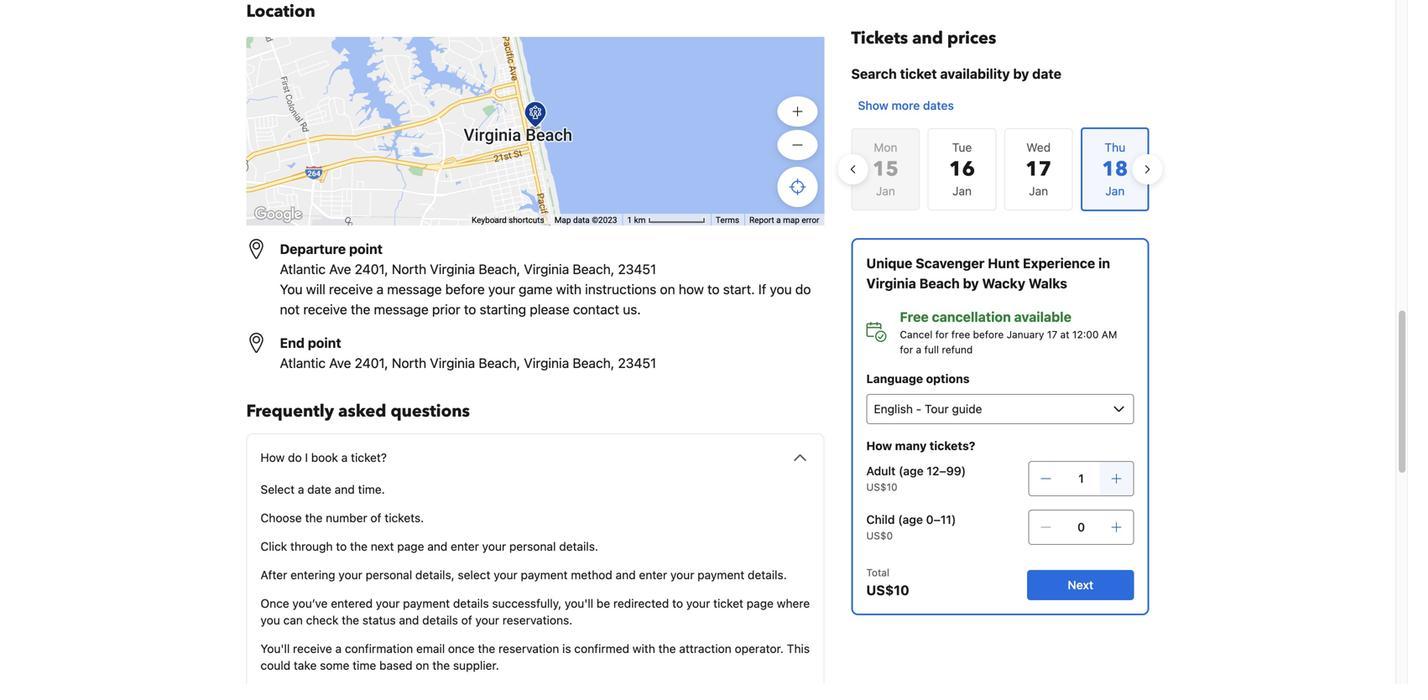 Task type: vqa. For each thing, say whether or not it's contained in the screenshot.
in
yes



Task type: locate. For each thing, give the bounding box(es) containing it.
2 ave from the top
[[329, 355, 351, 371]]

0 vertical spatial (age
[[899, 465, 924, 478]]

many
[[895, 439, 927, 453]]

a right the select
[[298, 483, 304, 497]]

(age inside adult (age 12–99) us$10
[[899, 465, 924, 478]]

17
[[1026, 156, 1052, 183], [1047, 329, 1058, 341]]

message
[[387, 282, 442, 298], [374, 302, 429, 318]]

page right next
[[397, 540, 424, 554]]

please
[[530, 302, 570, 318]]

23451 inside "departure point atlantic ave 2401, north virginia beach, virginia beach, 23451 you will receive a message before your game with instructions on how to start. if you do not receive the message prior to starting please contact us."
[[618, 261, 656, 277]]

based
[[379, 659, 413, 673]]

personal up after entering your personal details, select your payment method and enter your payment details.
[[509, 540, 556, 554]]

1 vertical spatial do
[[288, 451, 302, 465]]

and right status
[[399, 614, 419, 628]]

how up adult
[[867, 439, 892, 453]]

2 2401, from the top
[[355, 355, 388, 371]]

the up the "supplier."
[[478, 643, 496, 656]]

a inside "departure point atlantic ave 2401, north virginia beach, virginia beach, 23451 you will receive a message before your game with instructions on how to start. if you do not receive the message prior to starting please contact us."
[[377, 282, 384, 298]]

full
[[925, 344, 939, 356]]

jan inside tue 16 jan
[[953, 184, 972, 198]]

by
[[1013, 66, 1029, 82], [963, 276, 979, 292]]

date down how do i book a ticket?
[[307, 483, 332, 497]]

1 horizontal spatial jan
[[953, 184, 972, 198]]

1 (age from the top
[[899, 465, 924, 478]]

the up through
[[305, 512, 323, 525]]

jan down 15
[[876, 184, 896, 198]]

0 horizontal spatial point
[[308, 335, 341, 351]]

reservations.
[[503, 614, 573, 628]]

0 vertical spatial ticket
[[900, 66, 937, 82]]

region containing 15
[[838, 121, 1163, 218]]

tickets?
[[930, 439, 976, 453]]

details up email
[[422, 614, 458, 628]]

2 horizontal spatial jan
[[1029, 184, 1049, 198]]

cancel
[[900, 329, 933, 341]]

by right availability
[[1013, 66, 1029, 82]]

virginia up game
[[524, 261, 569, 277]]

0 horizontal spatial do
[[288, 451, 302, 465]]

page inside the once you've entered your payment details successfully, you'll be redirected to your ticket page where you can check the status and details of your reservations.
[[747, 597, 774, 611]]

point for departure
[[349, 241, 383, 257]]

ave
[[329, 261, 351, 277], [329, 355, 351, 371]]

of inside the once you've entered your payment details successfully, you'll be redirected to your ticket page where you can check the status and details of your reservations.
[[461, 614, 472, 628]]

select a date and time.
[[261, 483, 385, 497]]

0 horizontal spatial by
[[963, 276, 979, 292]]

the left next
[[350, 540, 368, 554]]

1 left km
[[627, 215, 632, 225]]

for down the cancel
[[900, 344, 913, 356]]

atlantic inside "departure point atlantic ave 2401, north virginia beach, virginia beach, 23451 you will receive a message before your game with instructions on how to start. if you do not receive the message prior to starting please contact us."
[[280, 261, 326, 277]]

1 ave from the top
[[329, 261, 351, 277]]

january
[[1007, 329, 1045, 341]]

free
[[900, 309, 929, 325]]

not
[[280, 302, 300, 318]]

map
[[555, 215, 571, 225]]

1 km button
[[622, 214, 711, 226]]

0 vertical spatial you
[[770, 282, 792, 298]]

you right if
[[770, 282, 792, 298]]

the right not at the left
[[351, 302, 370, 318]]

enter up select
[[451, 540, 479, 554]]

terms link
[[716, 215, 740, 225]]

point right end
[[308, 335, 341, 351]]

ave for end
[[329, 355, 351, 371]]

1 vertical spatial with
[[633, 643, 655, 656]]

number
[[326, 512, 367, 525]]

0
[[1078, 521, 1085, 535]]

north inside "departure point atlantic ave 2401, north virginia beach, virginia beach, 23451 you will receive a message before your game with instructions on how to start. if you do not receive the message prior to starting please contact us."
[[392, 261, 427, 277]]

ave down departure
[[329, 261, 351, 277]]

1 23451 from the top
[[618, 261, 656, 277]]

1 vertical spatial 17
[[1047, 329, 1058, 341]]

start.
[[723, 282, 755, 298]]

0 horizontal spatial jan
[[876, 184, 896, 198]]

jan inside mon 15 jan
[[876, 184, 896, 198]]

2 atlantic from the top
[[280, 355, 326, 371]]

of
[[371, 512, 382, 525], [461, 614, 472, 628]]

1 horizontal spatial personal
[[509, 540, 556, 554]]

(age for adult
[[899, 465, 924, 478]]

with inside "departure point atlantic ave 2401, north virginia beach, virginia beach, 23451 you will receive a message before your game with instructions on how to start. if you do not receive the message prior to starting please contact us."
[[556, 282, 582, 298]]

tickets
[[852, 27, 908, 50]]

by down scavenger
[[963, 276, 979, 292]]

2 vertical spatial receive
[[293, 643, 332, 656]]

before inside "departure point atlantic ave 2401, north virginia beach, virginia beach, 23451 you will receive a message before your game with instructions on how to start. if you do not receive the message prior to starting please contact us."
[[445, 282, 485, 298]]

1 vertical spatial enter
[[639, 569, 667, 583]]

experience
[[1023, 256, 1096, 272]]

do left i
[[288, 451, 302, 465]]

2 jan from the left
[[953, 184, 972, 198]]

1 inside "1 km" button
[[627, 215, 632, 225]]

you'll
[[565, 597, 594, 611]]

of left tickets.
[[371, 512, 382, 525]]

0 vertical spatial date
[[1033, 66, 1062, 82]]

date right availability
[[1033, 66, 1062, 82]]

point inside end point atlantic ave 2401, north virginia beach, virginia beach, 23451
[[308, 335, 341, 351]]

details. up the method
[[559, 540, 598, 554]]

details. up "where"
[[748, 569, 787, 583]]

to down choose the number of tickets. at the bottom left of page
[[336, 540, 347, 554]]

1 vertical spatial details.
[[748, 569, 787, 583]]

1 jan from the left
[[876, 184, 896, 198]]

a
[[777, 215, 781, 225], [377, 282, 384, 298], [916, 344, 922, 356], [341, 451, 348, 465], [298, 483, 304, 497], [335, 643, 342, 656]]

1 vertical spatial us$10
[[867, 583, 910, 599]]

ticket up attraction
[[714, 597, 744, 611]]

point right departure
[[349, 241, 383, 257]]

0 horizontal spatial payment
[[403, 597, 450, 611]]

1 horizontal spatial by
[[1013, 66, 1029, 82]]

language
[[867, 372, 923, 386]]

be
[[597, 597, 610, 611]]

jan down "wed"
[[1029, 184, 1049, 198]]

how for how do i book a ticket?
[[261, 451, 285, 465]]

2 horizontal spatial payment
[[698, 569, 745, 583]]

how up the select
[[261, 451, 285, 465]]

(age right child
[[898, 513, 923, 527]]

a right will
[[377, 282, 384, 298]]

before up prior
[[445, 282, 485, 298]]

the down entered
[[342, 614, 359, 628]]

how inside dropdown button
[[261, 451, 285, 465]]

ave inside end point atlantic ave 2401, north virginia beach, virginia beach, 23451
[[329, 355, 351, 371]]

how
[[867, 439, 892, 453], [261, 451, 285, 465]]

walks
[[1029, 276, 1068, 292]]

details down select
[[453, 597, 489, 611]]

ticket up the 'show more dates'
[[900, 66, 937, 82]]

to right redirected
[[672, 597, 683, 611]]

0 vertical spatial north
[[392, 261, 427, 277]]

tue
[[953, 141, 972, 154]]

1 horizontal spatial do
[[796, 282, 811, 298]]

next
[[371, 540, 394, 554]]

page left "where"
[[747, 597, 774, 611]]

1 vertical spatial you
[[261, 614, 280, 628]]

1 horizontal spatial with
[[633, 643, 655, 656]]

do right if
[[796, 282, 811, 298]]

0 horizontal spatial ticket
[[714, 597, 744, 611]]

0 vertical spatial personal
[[509, 540, 556, 554]]

jan down 16
[[953, 184, 972, 198]]

2 (age from the top
[[898, 513, 923, 527]]

enter up redirected
[[639, 569, 667, 583]]

payment up attraction
[[698, 569, 745, 583]]

on left how
[[660, 282, 675, 298]]

atlantic for end
[[280, 355, 326, 371]]

1 vertical spatial of
[[461, 614, 472, 628]]

0 horizontal spatial for
[[900, 344, 913, 356]]

0 horizontal spatial date
[[307, 483, 332, 497]]

details,
[[416, 569, 455, 583]]

receive up take
[[293, 643, 332, 656]]

23451 down us.
[[618, 355, 656, 371]]

us$10 down total
[[867, 583, 910, 599]]

1 us$10 from the top
[[867, 482, 898, 494]]

region
[[838, 121, 1163, 218]]

0 horizontal spatial enter
[[451, 540, 479, 554]]

23451 up instructions
[[618, 261, 656, 277]]

1 horizontal spatial page
[[747, 597, 774, 611]]

report
[[750, 215, 774, 225]]

and left "time."
[[335, 483, 355, 497]]

asked
[[338, 400, 386, 423]]

0 vertical spatial page
[[397, 540, 424, 554]]

1 2401, from the top
[[355, 261, 388, 277]]

payment inside the once you've entered your payment details successfully, you'll be redirected to your ticket page where you can check the status and details of your reservations.
[[403, 597, 450, 611]]

1 vertical spatial ave
[[329, 355, 351, 371]]

1 horizontal spatial for
[[936, 329, 949, 341]]

some
[[320, 659, 350, 673]]

search
[[852, 66, 897, 82]]

with
[[556, 282, 582, 298], [633, 643, 655, 656]]

ticket
[[900, 66, 937, 82], [714, 597, 744, 611]]

1 vertical spatial date
[[307, 483, 332, 497]]

you'll
[[261, 643, 290, 656]]

(age down many
[[899, 465, 924, 478]]

1 up 0
[[1079, 472, 1084, 486]]

2401, inside end point atlantic ave 2401, north virginia beach, virginia beach, 23451
[[355, 355, 388, 371]]

and left prices
[[913, 27, 943, 50]]

1 vertical spatial message
[[374, 302, 429, 318]]

a right book on the left of page
[[341, 451, 348, 465]]

3 jan from the left
[[1029, 184, 1049, 198]]

with up please on the top of page
[[556, 282, 582, 298]]

1 vertical spatial ticket
[[714, 597, 744, 611]]

1 vertical spatial (age
[[898, 513, 923, 527]]

and up details,
[[427, 540, 448, 554]]

availability
[[940, 66, 1010, 82]]

jan for 16
[[953, 184, 972, 198]]

you down once
[[261, 614, 280, 628]]

successfully,
[[492, 597, 562, 611]]

mon 15 jan
[[873, 141, 899, 198]]

0 vertical spatial do
[[796, 282, 811, 298]]

north
[[392, 261, 427, 277], [392, 355, 427, 371]]

wacky
[[982, 276, 1026, 292]]

of up once
[[461, 614, 472, 628]]

virginia up "questions"
[[430, 355, 475, 371]]

payment down details,
[[403, 597, 450, 611]]

mon
[[874, 141, 898, 154]]

personal down next
[[366, 569, 412, 583]]

(age for child
[[898, 513, 923, 527]]

if
[[759, 282, 767, 298]]

1 north from the top
[[392, 261, 427, 277]]

ticket?
[[351, 451, 387, 465]]

2 23451 from the top
[[618, 355, 656, 371]]

point inside "departure point atlantic ave 2401, north virginia beach, virginia beach, 23451 you will receive a message before your game with instructions on how to start. if you do not receive the message prior to starting please contact us."
[[349, 241, 383, 257]]

0 horizontal spatial how
[[261, 451, 285, 465]]

receive right will
[[329, 282, 373, 298]]

refund
[[942, 344, 973, 356]]

how
[[679, 282, 704, 298]]

1 vertical spatial 2401,
[[355, 355, 388, 371]]

a inside you'll receive a confirmation email once the reservation is confirmed with the attraction operator. this could take some time based on the supplier.
[[335, 643, 342, 656]]

hunt
[[988, 256, 1020, 272]]

0 horizontal spatial with
[[556, 282, 582, 298]]

1 vertical spatial personal
[[366, 569, 412, 583]]

0 vertical spatial us$10
[[867, 482, 898, 494]]

1 vertical spatial point
[[308, 335, 341, 351]]

0 vertical spatial 1
[[627, 215, 632, 225]]

2401, inside "departure point atlantic ave 2401, north virginia beach, virginia beach, 23451 you will receive a message before your game with instructions on how to start. if you do not receive the message prior to starting please contact us."
[[355, 261, 388, 277]]

a inside dropdown button
[[341, 451, 348, 465]]

0 vertical spatial 23451
[[618, 261, 656, 277]]

for up full at the right bottom of page
[[936, 329, 949, 341]]

message up prior
[[387, 282, 442, 298]]

to inside the once you've entered your payment details successfully, you'll be redirected to your ticket page where you can check the status and details of your reservations.
[[672, 597, 683, 611]]

to right how
[[708, 282, 720, 298]]

ave for departure
[[329, 261, 351, 277]]

a inside the free cancellation available cancel for free before january 17 at 12:00 am for a full refund
[[916, 344, 922, 356]]

0 vertical spatial with
[[556, 282, 582, 298]]

1 vertical spatial page
[[747, 597, 774, 611]]

departure point atlantic ave 2401, north virginia beach, virginia beach, 23451 you will receive a message before your game with instructions on how to start. if you do not receive the message prior to starting please contact us.
[[280, 241, 811, 318]]

by inside the 'unique scavenger hunt experience in virginia beach by wacky walks'
[[963, 276, 979, 292]]

how do i book a ticket?
[[261, 451, 387, 465]]

1 horizontal spatial date
[[1033, 66, 1062, 82]]

unique scavenger hunt experience in virginia beach by wacky walks
[[867, 256, 1111, 292]]

1 vertical spatial for
[[900, 344, 913, 356]]

ave up frequently asked questions on the left bottom of the page
[[329, 355, 351, 371]]

tickets.
[[385, 512, 424, 525]]

17 inside the free cancellation available cancel for free before january 17 at 12:00 am for a full refund
[[1047, 329, 1058, 341]]

once you've entered your payment details successfully, you'll be redirected to your ticket page where you can check the status and details of your reservations.
[[261, 597, 810, 628]]

0 horizontal spatial details.
[[559, 540, 598, 554]]

report a map error link
[[750, 215, 820, 225]]

1 for 1 km
[[627, 215, 632, 225]]

1 vertical spatial by
[[963, 276, 979, 292]]

0 vertical spatial point
[[349, 241, 383, 257]]

(age inside child (age 0–11) us$0
[[898, 513, 923, 527]]

date inside how do i book a ticket? element
[[307, 483, 332, 497]]

virginia up prior
[[430, 261, 475, 277]]

a left full at the right bottom of page
[[916, 344, 922, 356]]

on
[[660, 282, 675, 298], [416, 659, 429, 673]]

map data ©2023
[[555, 215, 617, 225]]

1 vertical spatial north
[[392, 355, 427, 371]]

1 horizontal spatial point
[[349, 241, 383, 257]]

0 vertical spatial atlantic
[[280, 261, 326, 277]]

km
[[634, 215, 646, 225]]

cancellation
[[932, 309, 1011, 325]]

virginia down unique
[[867, 276, 916, 292]]

do
[[796, 282, 811, 298], [288, 451, 302, 465]]

atlantic inside end point atlantic ave 2401, north virginia beach, virginia beach, 23451
[[280, 355, 326, 371]]

1 horizontal spatial ticket
[[900, 66, 937, 82]]

i
[[305, 451, 308, 465]]

on down email
[[416, 659, 429, 673]]

17 down "wed"
[[1026, 156, 1052, 183]]

1 vertical spatial before
[[973, 329, 1004, 341]]

12:00
[[1073, 329, 1099, 341]]

1 vertical spatial 1
[[1079, 472, 1084, 486]]

click
[[261, 540, 287, 554]]

17 left at at the right top of page
[[1047, 329, 1058, 341]]

us$10 down adult
[[867, 482, 898, 494]]

beach, down starting
[[479, 355, 521, 371]]

1 atlantic from the top
[[280, 261, 326, 277]]

message left prior
[[374, 302, 429, 318]]

google image
[[251, 204, 306, 226]]

map region
[[77, 0, 937, 394]]

0 vertical spatial 2401,
[[355, 261, 388, 277]]

a up some
[[335, 643, 342, 656]]

0 vertical spatial receive
[[329, 282, 373, 298]]

23451 inside end point atlantic ave 2401, north virginia beach, virginia beach, 23451
[[618, 355, 656, 371]]

2 north from the top
[[392, 355, 427, 371]]

1 horizontal spatial on
[[660, 282, 675, 298]]

before down cancellation
[[973, 329, 1004, 341]]

select
[[458, 569, 491, 583]]

atlantic down departure
[[280, 261, 326, 277]]

1 vertical spatial atlantic
[[280, 355, 326, 371]]

choose the number of tickets.
[[261, 512, 424, 525]]

beach,
[[479, 261, 521, 277], [573, 261, 615, 277], [479, 355, 521, 371], [573, 355, 615, 371]]

operator.
[[735, 643, 784, 656]]

1 horizontal spatial before
[[973, 329, 1004, 341]]

0 horizontal spatial 1
[[627, 215, 632, 225]]

2401, for end
[[355, 355, 388, 371]]

atlantic down end
[[280, 355, 326, 371]]

1 horizontal spatial how
[[867, 439, 892, 453]]

0 vertical spatial ave
[[329, 261, 351, 277]]

scavenger
[[916, 256, 985, 272]]

0 vertical spatial of
[[371, 512, 382, 525]]

1 vertical spatial on
[[416, 659, 429, 673]]

receive down will
[[303, 302, 347, 318]]

north inside end point atlantic ave 2401, north virginia beach, virginia beach, 23451
[[392, 355, 427, 371]]

0 horizontal spatial personal
[[366, 569, 412, 583]]

once
[[448, 643, 475, 656]]

beach
[[920, 276, 960, 292]]

0 horizontal spatial of
[[371, 512, 382, 525]]

and
[[913, 27, 943, 50], [335, 483, 355, 497], [427, 540, 448, 554], [616, 569, 636, 583], [399, 614, 419, 628]]

ticket inside the once you've entered your payment details successfully, you'll be redirected to your ticket page where you can check the status and details of your reservations.
[[714, 597, 744, 611]]

0 vertical spatial on
[[660, 282, 675, 298]]

ave inside "departure point atlantic ave 2401, north virginia beach, virginia beach, 23451 you will receive a message before your game with instructions on how to start. if you do not receive the message prior to starting please contact us."
[[329, 261, 351, 277]]

0 horizontal spatial on
[[416, 659, 429, 673]]

with right confirmed on the left of page
[[633, 643, 655, 656]]

payment up successfully,
[[521, 569, 568, 583]]

1 horizontal spatial payment
[[521, 569, 568, 583]]

1 horizontal spatial you
[[770, 282, 792, 298]]

your inside "departure point atlantic ave 2401, north virginia beach, virginia beach, 23451 you will receive a message before your game with instructions on how to start. if you do not receive the message prior to starting please contact us."
[[488, 282, 515, 298]]

once
[[261, 597, 289, 611]]

your
[[488, 282, 515, 298], [482, 540, 506, 554], [339, 569, 363, 583], [494, 569, 518, 583], [671, 569, 695, 583], [376, 597, 400, 611], [686, 597, 710, 611], [476, 614, 499, 628]]

0 horizontal spatial you
[[261, 614, 280, 628]]

1 horizontal spatial of
[[461, 614, 472, 628]]

with inside you'll receive a confirmation email once the reservation is confirmed with the attraction operator. this could take some time based on the supplier.
[[633, 643, 655, 656]]

jan inside wed 17 jan
[[1029, 184, 1049, 198]]

1 vertical spatial 23451
[[618, 355, 656, 371]]

0 horizontal spatial before
[[445, 282, 485, 298]]

point for end
[[308, 335, 341, 351]]

how do i book a ticket? button
[[261, 448, 810, 468]]

questions
[[391, 400, 470, 423]]

0 vertical spatial before
[[445, 282, 485, 298]]

1 horizontal spatial 1
[[1079, 472, 1084, 486]]

where
[[777, 597, 810, 611]]



Task type: describe. For each thing, give the bounding box(es) containing it.
confirmation
[[345, 643, 413, 656]]

12–99)
[[927, 465, 966, 478]]

north for departure
[[392, 261, 427, 277]]

jan for 17
[[1029, 184, 1049, 198]]

at
[[1061, 329, 1070, 341]]

show more dates
[[858, 99, 954, 112]]

1 km
[[627, 215, 648, 225]]

23451 for departure point atlantic ave 2401, north virginia beach, virginia beach, 23451 you will receive a message before your game with instructions on how to start. if you do not receive the message prior to starting please contact us.
[[618, 261, 656, 277]]

redirected
[[614, 597, 669, 611]]

after entering your personal details, select your payment method and enter your payment details.
[[261, 569, 787, 583]]

0 vertical spatial by
[[1013, 66, 1029, 82]]

0 vertical spatial details
[[453, 597, 489, 611]]

the left attraction
[[659, 643, 676, 656]]

select
[[261, 483, 295, 497]]

beach, up starting
[[479, 261, 521, 277]]

supplier.
[[453, 659, 499, 673]]

keyboard shortcuts button
[[472, 215, 545, 226]]

beach, up instructions
[[573, 261, 615, 277]]

1 vertical spatial receive
[[303, 302, 347, 318]]

virginia inside the 'unique scavenger hunt experience in virginia beach by wacky walks'
[[867, 276, 916, 292]]

keyboard shortcuts
[[472, 215, 545, 225]]

available
[[1014, 309, 1072, 325]]

0 horizontal spatial page
[[397, 540, 424, 554]]

you'll receive a confirmation email once the reservation is confirmed with the attraction operator. this could take some time based on the supplier.
[[261, 643, 810, 673]]

1 for 1
[[1079, 472, 1084, 486]]

free cancellation available cancel for free before january 17 at 12:00 am for a full refund
[[900, 309, 1118, 356]]

departure
[[280, 241, 346, 257]]

show more dates button
[[852, 91, 961, 121]]

1 horizontal spatial enter
[[639, 569, 667, 583]]

0 vertical spatial 17
[[1026, 156, 1052, 183]]

jan for 15
[[876, 184, 896, 198]]

contact
[[573, 302, 620, 318]]

how do i book a ticket? element
[[261, 468, 810, 685]]

total
[[867, 567, 890, 579]]

0 vertical spatial for
[[936, 329, 949, 341]]

2401, for departure
[[355, 261, 388, 277]]

keyboard
[[472, 215, 507, 225]]

prior
[[432, 302, 461, 318]]

report a map error
[[750, 215, 820, 225]]

you inside "departure point atlantic ave 2401, north virginia beach, virginia beach, 23451 you will receive a message before your game with instructions on how to start. if you do not receive the message prior to starting please contact us."
[[770, 282, 792, 298]]

check
[[306, 614, 339, 628]]

wed
[[1027, 141, 1051, 154]]

next
[[1068, 579, 1094, 593]]

do inside dropdown button
[[288, 451, 302, 465]]

starting
[[480, 302, 526, 318]]

end
[[280, 335, 305, 351]]

23451 for end point atlantic ave 2401, north virginia beach, virginia beach, 23451
[[618, 355, 656, 371]]

take
[[294, 659, 317, 673]]

error
[[802, 215, 820, 225]]

north for end
[[392, 355, 427, 371]]

email
[[416, 643, 445, 656]]

before inside the free cancellation available cancel for free before january 17 at 12:00 am for a full refund
[[973, 329, 1004, 341]]

the inside "departure point atlantic ave 2401, north virginia beach, virginia beach, 23451 you will receive a message before your game with instructions on how to start. if you do not receive the message prior to starting please contact us."
[[351, 302, 370, 318]]

you've
[[293, 597, 328, 611]]

prices
[[948, 27, 997, 50]]

this
[[787, 643, 810, 656]]

15
[[873, 156, 899, 183]]

instructions
[[585, 282, 657, 298]]

0 vertical spatial message
[[387, 282, 442, 298]]

in
[[1099, 256, 1111, 272]]

child
[[867, 513, 895, 527]]

more
[[892, 99, 920, 112]]

1 horizontal spatial details.
[[748, 569, 787, 583]]

unique
[[867, 256, 913, 272]]

atlantic for departure
[[280, 261, 326, 277]]

dates
[[923, 99, 954, 112]]

you inside the once you've entered your payment details successfully, you'll be redirected to your ticket page where you can check the status and details of your reservations.
[[261, 614, 280, 628]]

1 vertical spatial details
[[422, 614, 458, 628]]

on inside you'll receive a confirmation email once the reservation is confirmed with the attraction operator. this could take some time based on the supplier.
[[416, 659, 429, 673]]

am
[[1102, 329, 1118, 341]]

beach, down contact
[[573, 355, 615, 371]]

confirmed
[[574, 643, 630, 656]]

status
[[363, 614, 396, 628]]

virginia down please on the top of page
[[524, 355, 569, 371]]

data
[[573, 215, 590, 225]]

reservation
[[499, 643, 559, 656]]

and up redirected
[[616, 569, 636, 583]]

free
[[952, 329, 970, 341]]

options
[[926, 372, 970, 386]]

0 vertical spatial details.
[[559, 540, 598, 554]]

through
[[290, 540, 333, 554]]

us$10 inside adult (age 12–99) us$10
[[867, 482, 898, 494]]

©2023
[[592, 215, 617, 225]]

next button
[[1027, 571, 1134, 601]]

tickets and prices
[[852, 27, 997, 50]]

do inside "departure point atlantic ave 2401, north virginia beach, virginia beach, 23451 you will receive a message before your game with instructions on how to start. if you do not receive the message prior to starting please contact us."
[[796, 282, 811, 298]]

how many tickets?
[[867, 439, 976, 453]]

game
[[519, 282, 553, 298]]

receive inside you'll receive a confirmation email once the reservation is confirmed with the attraction operator. this could take some time based on the supplier.
[[293, 643, 332, 656]]

time.
[[358, 483, 385, 497]]

adult
[[867, 465, 896, 478]]

on inside "departure point atlantic ave 2401, north virginia beach, virginia beach, 23451 you will receive a message before your game with instructions on how to start. if you do not receive the message prior to starting please contact us."
[[660, 282, 675, 298]]

method
[[571, 569, 613, 583]]

a left the map
[[777, 215, 781, 225]]

0 vertical spatial enter
[[451, 540, 479, 554]]

16
[[949, 156, 975, 183]]

will
[[306, 282, 326, 298]]

click through to the next page and enter your personal details.
[[261, 540, 598, 554]]

frequently
[[246, 400, 334, 423]]

the inside the once you've entered your payment details successfully, you'll be redirected to your ticket page where you can check the status and details of your reservations.
[[342, 614, 359, 628]]

you
[[280, 282, 303, 298]]

show
[[858, 99, 889, 112]]

the down email
[[433, 659, 450, 673]]

can
[[283, 614, 303, 628]]

and inside the once you've entered your payment details successfully, you'll be redirected to your ticket page where you can check the status and details of your reservations.
[[399, 614, 419, 628]]

2 us$10 from the top
[[867, 583, 910, 599]]

us.
[[623, 302, 641, 318]]

map
[[783, 215, 800, 225]]

attraction
[[679, 643, 732, 656]]

language options
[[867, 372, 970, 386]]

search ticket availability by date
[[852, 66, 1062, 82]]

choose
[[261, 512, 302, 525]]

to right prior
[[464, 302, 476, 318]]

how for how many tickets?
[[867, 439, 892, 453]]

terms
[[716, 215, 740, 225]]

wed 17 jan
[[1026, 141, 1052, 198]]



